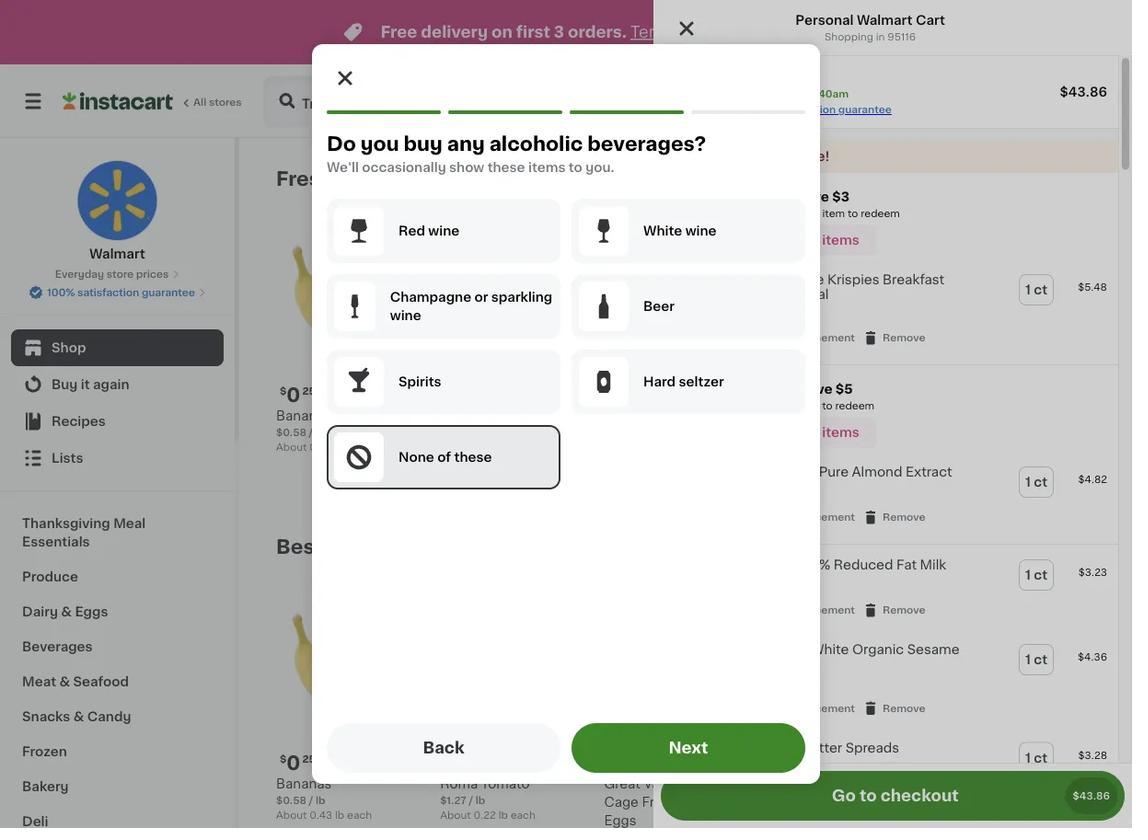 Task type: describe. For each thing, give the bounding box(es) containing it.
/ for second $0.25 each (estimated) element
[[309, 796, 313, 806]]

bakery link
[[11, 770, 224, 805]]

bananas $0.58 / lb about 0.43 lb each for second $0.25 each (estimated) element
[[276, 778, 372, 821]]

free inside 2 great value grade aa cage free large white eggs
[[642, 797, 671, 809]]

cage
[[604, 797, 639, 809]]

in inside personal walmart cart shopping in 95116
[[876, 32, 885, 42]]

seltzer
[[679, 376, 724, 389]]

eligible inside buy any 2, save $3 add 1 more eligible item to redeem
[[783, 209, 820, 219]]

essentials
[[22, 536, 90, 549]]

25 inside product group
[[302, 386, 316, 397]]

thomas' original english muffins 6 ct
[[768, 778, 878, 825]]

replacement for white
[[789, 703, 855, 713]]

eggs inside 2 great value grade aa cage free large white eggs
[[604, 815, 637, 828]]

delivery
[[742, 89, 786, 99]]

to-
[[816, 428, 835, 441]]

halos california clementines
[[604, 410, 706, 441]]

/ inside roma tomato $1.27 / lb about 0.22 lb each
[[469, 796, 473, 806]]

value inside 2 great value grade aa cage free large white eggs
[[644, 778, 679, 791]]

$3
[[832, 191, 850, 203]]

100% inside button
[[47, 288, 75, 298]]

product group containing great value white organic sesame seed
[[654, 630, 1119, 728]]

beer
[[644, 300, 675, 313]]

hard seltzer
[[644, 376, 724, 389]]

everyday store prices
[[55, 269, 169, 279]]

2 great value grade aa cage free large white eggs
[[604, 754, 752, 828]]

0 vertical spatial 100% satisfaction guarantee
[[744, 104, 892, 115]]

0 vertical spatial 100%
[[744, 104, 772, 115]]

service type group
[[623, 84, 821, 119]]

1237
[[865, 94, 896, 108]]

see eligible items for 2,
[[742, 234, 860, 247]]

any inside do you buy any alcoholic beverages? we'll occasionally show these items to you.
[[447, 134, 485, 153]]

product group containing great value 2% reduced fat milk
[[654, 545, 1119, 630]]

add up breakfast on the right
[[876, 242, 903, 255]]

3 inside limited time offer region
[[554, 24, 564, 40]]

next
[[669, 741, 708, 756]]

red wine
[[399, 225, 460, 238]]

free inside limited time offer region
[[381, 24, 417, 40]]

eligible for 2,
[[771, 234, 819, 247]]

white wine
[[644, 225, 717, 238]]

product group containing 0
[[276, 226, 426, 455]]

more inside buy any 2, save $3 add 1 more eligible item to redeem
[[755, 209, 781, 219]]

100% satisfaction guarantee inside button
[[47, 288, 195, 298]]

halos
[[604, 410, 641, 423]]

items for buy any 2, save $3
[[822, 234, 860, 247]]

snacks & candy
[[22, 711, 131, 724]]

krispies
[[828, 273, 880, 286]]

fresh fruit
[[276, 169, 386, 188]]

all for fresh fruit
[[904, 172, 920, 185]]

frozen
[[22, 746, 67, 759]]

pomegranate
[[768, 447, 855, 460]]

none
[[399, 451, 434, 464]]

satisfaction inside button
[[77, 288, 139, 298]]

2 25 from the top
[[302, 755, 316, 765]]

95116
[[888, 32, 916, 42]]

product group containing kellogg's rice krispies breakfast cereal original
[[654, 260, 1119, 357]]

view all (30+) button
[[862, 528, 979, 565]]

thanksgiving meal essentials
[[22, 517, 146, 549]]

many
[[459, 446, 488, 456]]

wine for white wine
[[686, 225, 717, 238]]

roma
[[440, 778, 478, 791]]

dairy
[[22, 606, 58, 619]]

about for second $0.25 each (estimated) element
[[276, 811, 307, 821]]

roma tomato $1.27 / lb about 0.22 lb each
[[440, 778, 536, 821]]

kellogg's rice krispies breakfast cereal original button
[[733, 273, 977, 302]]

all stores link
[[63, 75, 243, 127]]

see eligible items button for save
[[725, 417, 877, 449]]

jif
[[733, 741, 749, 754]]

choose for great value white organic sesame seed
[[746, 703, 786, 713]]

$5.48
[[1078, 282, 1108, 292]]

philadelphia original cream cheese, for 
[[932, 797, 1065, 829]]

frozen link
[[11, 735, 224, 770]]

0 horizontal spatial walmart
[[89, 248, 145, 261]]

walmart inside personal walmart cart shopping in 95116
[[857, 14, 913, 27]]

walmart link
[[77, 160, 158, 263]]

meat & seafood link
[[11, 665, 224, 700]]

white inside 'great value white organic sesame seed'
[[811, 644, 849, 657]]

$ inside $ 4 97
[[608, 386, 615, 397]]

to right go
[[860, 789, 877, 804]]

seed
[[733, 659, 767, 671]]

add button for thomas' original english muffins
[[841, 600, 912, 633]]

produce link
[[11, 560, 224, 595]]

/ for 2nd $0.25 each (estimated) element from the bottom of the page
[[309, 428, 313, 438]]

spreads
[[846, 741, 900, 754]]

instacart logo image
[[63, 90, 173, 112]]

$ inside $ 0 28
[[444, 755, 451, 765]]

meat & seafood
[[22, 676, 129, 689]]

avocado
[[516, 410, 573, 423]]

buy for buy any 2, save $3 add 1 more eligible item to redeem
[[725, 191, 751, 203]]

terms apply. link
[[631, 24, 731, 40]]

thanksgiving meal essentials link
[[11, 506, 224, 560]]

choose replacement button for 2%
[[725, 602, 855, 619]]

spirits
[[399, 376, 441, 389]]

peanut
[[753, 741, 799, 754]]

(est.) left back
[[363, 752, 402, 767]]

sesame
[[907, 644, 960, 657]]

see eligible items for save
[[742, 426, 860, 439]]

1 for great value 2% reduced fat milk
[[1026, 569, 1031, 582]]

product group containing mccormick® pure almond extract
[[654, 452, 1119, 537]]

original for philadelphia
[[1015, 797, 1065, 809]]

cream
[[932, 815, 975, 828]]

view for fresh fruit
[[869, 172, 901, 185]]

0 for $0.28 each (estimated) element
[[451, 754, 465, 773]]

ct for kellogg's rice krispies breakfast cereal original
[[1034, 284, 1048, 296]]

0.43 inside product group
[[310, 443, 333, 453]]

view for best sellers
[[870, 540, 901, 553]]

great value 2% reduced fat milk
[[733, 559, 947, 572]]

red
[[399, 225, 425, 238]]

1 replacement from the top
[[789, 333, 855, 343]]

add up organic at right bottom
[[876, 610, 903, 623]]

6
[[768, 815, 775, 825]]

james
[[974, 94, 1022, 108]]

bakery
[[22, 781, 69, 794]]

grade
[[682, 778, 722, 791]]

sponsored badge image
[[768, 478, 824, 489]]

see for buy
[[742, 234, 768, 247]]

in inside item carousel region
[[490, 446, 500, 456]]

eligible for save
[[771, 426, 819, 439]]

beverages
[[22, 641, 93, 654]]

orders.
[[568, 24, 627, 40]]

cart
[[916, 14, 945, 27]]

for
[[1035, 815, 1053, 828]]

1 for kellogg's rice krispies breakfast cereal original
[[1026, 284, 1031, 296]]

28
[[466, 755, 480, 765]]

alcoholic
[[489, 134, 583, 153]]

2
[[615, 754, 627, 773]]

ct for great value white organic sesame seed
[[1034, 654, 1048, 667]]

value for 2%
[[773, 559, 808, 572]]

jif peanut butter spreads image
[[665, 739, 703, 777]]

1 horizontal spatial satisfaction
[[774, 104, 836, 115]]

replacement for almond
[[789, 513, 855, 523]]

replacement for 2%
[[789, 606, 855, 616]]

view all (30+)
[[870, 540, 958, 553]]

almond
[[852, 466, 903, 479]]

spend for $15,
[[725, 383, 768, 396]]

english
[[768, 797, 815, 809]]

seafood
[[73, 676, 129, 689]]

item carousel region containing best sellers
[[276, 528, 1082, 829]]

0 for 2nd $0.25 each (estimated) element from the bottom of the page
[[287, 385, 300, 405]]

$ inside the $ 5 76
[[936, 755, 943, 765]]

do
[[327, 134, 356, 153]]

$4.36
[[1078, 652, 1108, 663]]

wine inside the 'champagne or sparkling wine'
[[390, 309, 421, 322]]

item
[[823, 209, 845, 219]]

tomato
[[481, 778, 530, 791]]

kellogg's rice krispies breakfast cereal original image
[[665, 271, 703, 309]]

more inside spend $15, save $5 spend $10.18 more to redeem
[[794, 401, 820, 411]]

bananas for 2nd $0.25 each (estimated) element from the bottom of the page
[[276, 410, 332, 423]]

1 vertical spatial delivery
[[728, 150, 781, 163]]

buy it again
[[52, 378, 129, 391]]

100% satisfaction guarantee button
[[29, 282, 206, 300]]

$0.74 element
[[440, 383, 590, 407]]

buy it again link
[[11, 366, 224, 403]]

1 ct button for mccormick® pure almond extract
[[1020, 468, 1053, 497]]

bananas $0.58 / lb about 0.43 lb each for 2nd $0.25 each (estimated) element from the bottom of the page
[[276, 410, 372, 453]]

personal walmart cart shopping in 95116
[[796, 14, 945, 42]]

many in stock
[[459, 446, 531, 456]]

best sellers
[[276, 537, 397, 557]]

or
[[475, 291, 488, 304]]

buy for buy it again
[[52, 378, 78, 391]]

each (est.) for second $0.25 each (estimated) element
[[323, 752, 402, 767]]

each (est.) for $0.28 each (estimated) element
[[487, 752, 567, 767]]

your first delivery is free!
[[665, 150, 830, 163]]

everyday
[[55, 269, 104, 279]]

2 $0.25 each (estimated) element from the top
[[276, 751, 426, 775]]

view all (40+)
[[869, 172, 958, 185]]

add button for hass large avocado
[[513, 232, 584, 265]]

ct for mccormick® pure almond extract
[[1034, 476, 1048, 489]]

1 choose from the top
[[746, 333, 786, 343]]

add down red at the top left of the page
[[384, 242, 411, 255]]

5
[[943, 754, 956, 773]]

large inside 2 great value grade aa cage free large white eggs
[[674, 797, 711, 809]]

1 ct for jif peanut butter spreads
[[1026, 752, 1048, 764]]



Task type: vqa. For each thing, say whether or not it's contained in the screenshot.
rightmost Dollar
no



Task type: locate. For each thing, give the bounding box(es) containing it.
$3.23
[[1079, 568, 1108, 578]]

mccormick®
[[733, 466, 816, 479]]

add button up champagne
[[349, 232, 420, 265]]

promotion-wrapper element containing spend $15, save $5
[[654, 366, 1119, 545]]

choose for great value 2% reduced fat milk
[[746, 606, 786, 616]]

value for white
[[773, 644, 808, 657]]

1 for great value white organic sesame seed
[[1026, 654, 1031, 667]]

1 vertical spatial these
[[454, 451, 492, 464]]

white
[[644, 225, 682, 238], [811, 644, 849, 657], [714, 797, 752, 809]]

stock
[[502, 446, 531, 456]]

& for meat
[[59, 676, 70, 689]]

breakfast
[[883, 273, 945, 286]]

2 choose from the top
[[746, 513, 786, 523]]

1 down your first delivery is free!
[[748, 209, 752, 219]]

these inside do you buy any alcoholic beverages? we'll occasionally show these items to you.
[[488, 161, 525, 174]]

redeem up eat
[[836, 401, 875, 411]]

add up sparkling
[[548, 242, 575, 255]]

eggs inside 'link'
[[75, 606, 108, 619]]

first
[[516, 24, 550, 40], [698, 150, 725, 163]]

1 ct button for great value 2% reduced fat milk
[[1020, 561, 1053, 590]]

promotion-wrapper element containing buy any 2, save $3
[[654, 173, 1119, 366]]

items
[[528, 161, 566, 174], [822, 234, 860, 247], [822, 426, 860, 439]]

remove button up view all (30+)
[[863, 509, 926, 526]]

0 vertical spatial eligible
[[783, 209, 820, 219]]

great up seed
[[733, 644, 769, 657]]

100% satisfaction guarantee down 10:40am
[[744, 104, 892, 115]]

1 $0.25 each (estimated) element from the top
[[276, 383, 426, 407]]

1 for mccormick® pure almond extract
[[1026, 476, 1031, 489]]

0 vertical spatial 0.43
[[310, 443, 333, 453]]

items inside do you buy any alcoholic beverages? we'll occasionally show these items to you.
[[528, 161, 566, 174]]

first right on
[[516, 24, 550, 40]]

1 see from the top
[[742, 234, 768, 247]]

2 vertical spatial great
[[604, 778, 641, 791]]

see for spend
[[742, 426, 768, 439]]

3 replacement from the top
[[789, 606, 855, 616]]

replacement down 2%
[[789, 606, 855, 616]]

0 vertical spatial first
[[516, 24, 550, 40]]

choose replacement button up $15,
[[725, 330, 855, 346]]

see eligible items button for 2,
[[725, 225, 877, 256]]

1 see eligible items from the top
[[742, 234, 860, 247]]

11 button
[[1021, 79, 1097, 123]]

3 product group from the top
[[654, 545, 1119, 630]]

free
[[381, 24, 417, 40], [642, 797, 671, 809]]

to inside spend $15, save $5 spend $10.18 more to redeem
[[822, 401, 833, 411]]

each inside roma tomato $1.27 / lb about 0.22 lb each
[[511, 811, 536, 821]]

0 vertical spatial $ 0 25
[[280, 385, 316, 405]]

$5 for $32,
[[1026, 780, 1039, 791]]

save for $32,
[[999, 780, 1024, 791]]

1 horizontal spatial 100%
[[744, 104, 772, 115]]

1 vertical spatial original
[[827, 778, 878, 791]]

1 horizontal spatial buy
[[725, 191, 751, 203]]

2 remove button from the top
[[863, 509, 926, 526]]

0 inside product group
[[287, 385, 300, 405]]

0.43
[[310, 443, 333, 453], [310, 811, 333, 821]]

apply.
[[683, 24, 731, 40]]

save inside buy any 2, save $3 add 1 more eligible item to redeem
[[798, 191, 829, 203]]

choose replacement
[[746, 333, 855, 343], [746, 513, 855, 523], [746, 606, 855, 616], [746, 703, 855, 713]]

guarantee inside button
[[142, 288, 195, 298]]

street
[[1025, 94, 1070, 108]]

2 product group from the top
[[654, 452, 1119, 537]]

1 horizontal spatial wine
[[428, 225, 460, 238]]

2 vertical spatial eligible
[[771, 426, 819, 439]]

3 choose replacement from the top
[[746, 606, 855, 616]]

2 1 ct button from the top
[[1020, 468, 1053, 497]]

0 vertical spatial 3
[[554, 24, 564, 40]]

great value white organic sesame seed
[[733, 644, 960, 671]]

these down alcoholic
[[488, 161, 525, 174]]

hass large avocado
[[440, 410, 573, 423]]

guarantee
[[839, 104, 892, 115], [142, 288, 195, 298]]

0 horizontal spatial 3
[[554, 24, 564, 40]]

milk
[[920, 559, 947, 572]]

about inside roma tomato $1.27 / lb about 0.22 lb each
[[440, 811, 471, 821]]

remove button down breakfast on the right
[[863, 330, 926, 346]]

2 view from the top
[[870, 540, 901, 553]]

about inside product group
[[276, 443, 307, 453]]

1 vertical spatial first
[[698, 150, 725, 163]]

2 bananas from the top
[[276, 778, 332, 791]]

1 horizontal spatial white
[[714, 797, 752, 809]]

0 vertical spatial see
[[742, 234, 768, 247]]

remove up spreads
[[883, 703, 926, 713]]

limited time offer region
[[0, 0, 1078, 64]]

wine for red wine
[[428, 225, 460, 238]]

each
[[323, 384, 359, 399], [347, 443, 372, 453], [323, 752, 359, 767], [487, 752, 524, 767], [347, 811, 372, 821], [511, 811, 536, 821]]

3 inside product group
[[779, 754, 792, 773]]

choose replacement for white
[[746, 703, 855, 713]]

more down 47 at right top
[[794, 401, 820, 411]]

$4.82
[[1078, 475, 1108, 485]]

0 vertical spatial value
[[773, 559, 808, 572]]

thomas'
[[768, 778, 824, 791]]

1 ct for mccormick® pure almond extract
[[1026, 476, 1048, 489]]

jif peanut butter spreads button
[[733, 741, 900, 755]]

1 vertical spatial in
[[490, 446, 500, 456]]

0 vertical spatial &
[[61, 606, 72, 619]]

item carousel region containing fresh fruit
[[276, 160, 1082, 514]]

eligible down 2,
[[783, 209, 820, 219]]

of
[[437, 451, 451, 464]]

4 choose replacement button from the top
[[725, 700, 855, 717]]

white inside 2 great value grade aa cage free large white eggs
[[714, 797, 752, 809]]

any inside buy any 2, save $3 add 1 more eligible item to redeem
[[754, 191, 780, 203]]

redeem right item
[[861, 209, 900, 219]]

2 horizontal spatial white
[[811, 644, 849, 657]]

0 vertical spatial see eligible items button
[[725, 225, 877, 256]]

1 vertical spatial redeem
[[836, 401, 875, 411]]

ct inside thomas' original english muffins 6 ct
[[778, 815, 788, 825]]

1 1 ct button from the top
[[1020, 275, 1053, 305]]

1 view from the top
[[869, 172, 901, 185]]

wine
[[428, 225, 460, 238], [686, 225, 717, 238], [390, 309, 421, 322]]

choose for mccormick® pure almond extract
[[746, 513, 786, 523]]

1 product group from the top
[[654, 260, 1119, 357]]

replacement
[[789, 333, 855, 343], [789, 513, 855, 523], [789, 606, 855, 616], [789, 703, 855, 713]]

2 vertical spatial value
[[644, 778, 679, 791]]

value inside 'great value white organic sesame seed'
[[773, 644, 808, 657]]

choose replacement button down sponsored badge image
[[725, 509, 855, 526]]

& right the meat
[[59, 676, 70, 689]]

original inside thomas' original english muffins 6 ct
[[827, 778, 878, 791]]

pom
[[768, 410, 801, 423]]

0 vertical spatial these
[[488, 161, 525, 174]]

1 horizontal spatial in
[[876, 32, 885, 42]]

save right $15,
[[801, 383, 833, 396]]

each (est.) up tomato
[[487, 752, 567, 767]]

great left 2%
[[733, 559, 769, 572]]

(est.) inside product group
[[363, 384, 402, 399]]

jif peanut butter spreads
[[733, 741, 900, 754]]

walmart image
[[665, 67, 711, 113]]

any left 2,
[[754, 191, 780, 203]]

bananas for second $0.25 each (estimated) element
[[276, 778, 332, 791]]

to
[[569, 161, 583, 174], [848, 209, 858, 219], [822, 401, 833, 411], [860, 789, 877, 804]]

save inside product group
[[999, 780, 1024, 791]]

1 vertical spatial 25
[[302, 755, 316, 765]]

add button up krispies
[[841, 232, 912, 265]]

1
[[748, 209, 752, 219], [1026, 284, 1031, 296], [1026, 476, 1031, 489], [1026, 569, 1031, 582], [1026, 654, 1031, 667], [1026, 752, 1031, 764]]

0 horizontal spatial 100%
[[47, 288, 75, 298]]

1 horizontal spatial any
[[754, 191, 780, 203]]

do you buy any alcoholic beverages? we'll occasionally show these items to you.
[[327, 134, 706, 174]]

1 ct button for jif peanut butter spreads
[[1020, 743, 1053, 773]]

1 1 ct from the top
[[1026, 284, 1048, 296]]

bananas inside product group
[[276, 410, 332, 423]]

$0.25 each (estimated) element
[[276, 383, 426, 407], [276, 751, 426, 775]]

each (est.) inside product group
[[323, 384, 402, 399]]

remove for reduced
[[883, 606, 926, 616]]

2 bananas $0.58 / lb about 0.43 lb each from the top
[[276, 778, 372, 821]]

1 vertical spatial 3
[[779, 754, 792, 773]]

2 1 ct from the top
[[1026, 476, 1048, 489]]

$0.58 inside product group
[[276, 428, 307, 438]]

1 0.43 from the top
[[310, 443, 333, 453]]

walmart up everyday store prices link
[[89, 248, 145, 261]]

1 for jif peanut butter spreads
[[1026, 752, 1031, 764]]

choose replacement for 2%
[[746, 606, 855, 616]]

buy left it
[[52, 378, 78, 391]]

2 choose replacement button from the top
[[725, 509, 855, 526]]

4 choose replacement from the top
[[746, 703, 855, 713]]

first right your
[[698, 150, 725, 163]]

white down aa
[[714, 797, 752, 809]]

97
[[630, 386, 643, 397]]

$10.18
[[760, 401, 791, 411]]

& for snacks
[[73, 711, 84, 724]]

1 up spend $32, save $5
[[1026, 752, 1031, 764]]

original for thomas'
[[827, 778, 878, 791]]

spend $15, save $5 spend $10.18 more to redeem
[[725, 383, 875, 411]]

any up the show
[[447, 134, 485, 153]]

3 choose replacement button from the top
[[725, 602, 855, 619]]

value inside 'button'
[[773, 559, 808, 572]]

$ 0 28
[[444, 754, 480, 773]]

1 vertical spatial eligible
[[771, 234, 819, 247]]

$5 inside spend $15, save $5 spend $10.18 more to redeem
[[836, 383, 853, 396]]

each (est.) for 2nd $0.25 each (estimated) element from the bottom of the page
[[323, 384, 402, 399]]

kellogg's rice krispies breakfast cereal original
[[733, 273, 945, 301]]

1 ct up spend $32, save $5
[[1026, 752, 1048, 764]]

(est.)
[[363, 384, 402, 399], [363, 752, 402, 767], [527, 752, 567, 767]]

0 horizontal spatial buy
[[52, 378, 78, 391]]

/ inside product group
[[309, 428, 313, 438]]

great inside 'great value white organic sesame seed'
[[733, 644, 769, 657]]

product group containing 4
[[604, 226, 754, 481]]

cheese,
[[979, 815, 1032, 828]]

great inside 2 great value grade aa cage free large white eggs
[[604, 778, 641, 791]]

1 horizontal spatial first
[[698, 150, 725, 163]]

100% satisfaction guarantee down store
[[47, 288, 195, 298]]

white inside add your shopping preferences element
[[644, 225, 682, 238]]

0 vertical spatial large
[[476, 410, 513, 423]]

None search field
[[263, 75, 607, 127]]

product group containing 5
[[932, 595, 1082, 829]]

beverages link
[[11, 630, 224, 665]]

1 vertical spatial $ 0 25
[[280, 754, 316, 773]]

0 horizontal spatial satisfaction
[[77, 288, 139, 298]]

add button for bananas
[[349, 232, 420, 265]]

eggs down cage
[[604, 815, 637, 828]]

1 remove button from the top
[[863, 330, 926, 346]]

1 vertical spatial all
[[904, 540, 920, 553]]

$ 5 76
[[936, 754, 970, 773]]

value left 2%
[[773, 559, 808, 572]]

items down the wonderful
[[822, 426, 860, 439]]

$0.28 each (estimated) element
[[440, 751, 590, 775]]

2 $ 0 25 from the top
[[280, 754, 316, 773]]

buy inside buy any 2, save $3 add 1 more eligible item to redeem
[[725, 191, 751, 203]]

all stores
[[193, 97, 242, 107]]

items down alcoholic
[[528, 161, 566, 174]]

spend left $10.18
[[725, 401, 758, 411]]

wonderful
[[804, 410, 871, 423]]

1237 east saint james street
[[865, 94, 1070, 108]]

1 left $4.82
[[1026, 476, 1031, 489]]

hard
[[644, 376, 676, 389]]

0 horizontal spatial large
[[476, 410, 513, 423]]

these right of
[[454, 451, 492, 464]]

0 horizontal spatial 100% satisfaction guarantee
[[47, 288, 195, 298]]

& right dairy
[[61, 606, 72, 619]]

1 vertical spatial item carousel region
[[276, 528, 1082, 829]]

checkout
[[881, 789, 959, 804]]

great inside great value 2% reduced fat milk 'button'
[[733, 559, 769, 572]]

great up cage
[[604, 778, 641, 791]]

add down your first delivery is free!
[[725, 209, 745, 219]]

view left (40+)
[[869, 172, 901, 185]]

save for $15,
[[801, 383, 833, 396]]

walmart up 95116 at top
[[857, 14, 913, 27]]

store
[[107, 269, 134, 279]]

1 horizontal spatial guarantee
[[839, 104, 892, 115]]

snacks
[[22, 711, 70, 724]]

0 horizontal spatial white
[[644, 225, 682, 238]]

$ 0 25 inside product group
[[280, 385, 316, 405]]

2 replacement from the top
[[789, 513, 855, 523]]

& inside 'link'
[[61, 606, 72, 619]]

choose replacement up jif peanut butter spreads on the bottom of the page
[[746, 703, 855, 713]]

$5 for $15,
[[836, 383, 853, 396]]

replacement down sponsored badge image
[[789, 513, 855, 523]]

$43.86 right james
[[1060, 86, 1108, 99]]

&
[[61, 606, 72, 619], [59, 676, 70, 689], [73, 711, 84, 724]]

original inside philadelphia original cream cheese, for
[[1015, 797, 1065, 809]]

$5 inside product group
[[1026, 780, 1039, 791]]

remove for organic
[[883, 703, 926, 713]]

3 remove button from the top
[[863, 602, 926, 619]]

1 horizontal spatial free
[[642, 797, 671, 809]]

remove button up organic at right bottom
[[863, 602, 926, 619]]

0 horizontal spatial free
[[381, 24, 417, 40]]

2 choose replacement from the top
[[746, 513, 855, 523]]

0 vertical spatial any
[[447, 134, 485, 153]]

extract
[[906, 466, 953, 479]]

0 horizontal spatial in
[[490, 446, 500, 456]]

0 for second $0.25 each (estimated) element
[[287, 754, 300, 773]]

redeem inside spend $15, save $5 spend $10.18 more to redeem
[[836, 401, 875, 411]]

0 horizontal spatial guarantee
[[142, 288, 195, 298]]

0 vertical spatial $43.86
[[1060, 86, 1108, 99]]

product group
[[276, 226, 426, 455], [440, 226, 590, 462], [604, 226, 754, 481], [768, 226, 918, 494], [768, 595, 918, 829], [932, 595, 1082, 829]]

add inside buy any 2, save $3 add 1 more eligible item to redeem
[[725, 209, 745, 219]]

guarantee down prices
[[142, 288, 195, 298]]

value down jif peanut butter spreads icon
[[644, 778, 679, 791]]

2 $0.58 from the top
[[276, 796, 307, 806]]

1 vertical spatial more
[[794, 401, 820, 411]]

1 choose replacement from the top
[[746, 333, 855, 343]]

1 left $4.36
[[1026, 654, 1031, 667]]

add button up organic at right bottom
[[841, 600, 912, 633]]

2%
[[811, 559, 831, 572]]

remove button up spreads
[[863, 700, 926, 717]]

spend up $10.18
[[725, 383, 768, 396]]

1 vertical spatial bananas $0.58 / lb about 0.43 lb each
[[276, 778, 372, 821]]

delivery
[[421, 24, 488, 40], [728, 150, 781, 163]]

2 vertical spatial spend
[[938, 780, 972, 791]]

2 remove from the top
[[883, 513, 926, 523]]

100% down delivery
[[744, 104, 772, 115]]

0 vertical spatial original
[[779, 288, 829, 301]]

recipes
[[52, 415, 106, 428]]

lists
[[52, 452, 83, 465]]

see
[[742, 234, 768, 247], [742, 426, 768, 439]]

rice
[[795, 273, 824, 286]]

back
[[423, 741, 465, 756]]

1 see eligible items button from the top
[[725, 225, 877, 256]]

redeem inside buy any 2, save $3 add 1 more eligible item to redeem
[[861, 209, 900, 219]]

fat
[[897, 559, 917, 572]]

spend for $32,
[[938, 780, 972, 791]]

see up kellogg's
[[742, 234, 768, 247]]

wine up kellogg's rice krispies breakfast cereal original icon
[[686, 225, 717, 238]]

ct right 6
[[778, 815, 788, 825]]

1 vertical spatial items
[[822, 234, 860, 247]]

1 promotion-wrapper element from the top
[[654, 173, 1119, 366]]

choose replacement button for white
[[725, 700, 855, 717]]

1 horizontal spatial $5
[[1026, 780, 1039, 791]]

1 ct button left $4.36
[[1020, 646, 1053, 675]]

white left organic at right bottom
[[811, 644, 849, 657]]

2 0.43 from the top
[[310, 811, 333, 821]]

shop
[[52, 342, 86, 354]]

1 bananas from the top
[[276, 410, 332, 423]]

4 replacement from the top
[[789, 703, 855, 713]]

choose replacement button for almond
[[725, 509, 855, 526]]

1 vertical spatial 100% satisfaction guarantee
[[47, 288, 195, 298]]

occasionally
[[362, 161, 446, 174]]

4 product group from the top
[[654, 630, 1119, 728]]

muffins
[[818, 797, 868, 809]]

2 see from the top
[[742, 426, 768, 439]]

to right item
[[848, 209, 858, 219]]

choose down sponsored badge image
[[746, 513, 786, 523]]

0 vertical spatial guarantee
[[839, 104, 892, 115]]

all left (40+)
[[904, 172, 920, 185]]

0 horizontal spatial $5
[[836, 383, 853, 396]]

1 horizontal spatial large
[[674, 797, 711, 809]]

1 ct for kellogg's rice krispies breakfast cereal original
[[1026, 284, 1048, 296]]

to inside buy any 2, save $3 add 1 more eligible item to redeem
[[848, 209, 858, 219]]

2 see eligible items button from the top
[[725, 417, 877, 449]]

1 remove from the top
[[883, 333, 926, 343]]

100% satisfaction guarantee link
[[744, 102, 892, 117]]

1 ct left $4.36
[[1026, 654, 1048, 667]]

1 ct left $3.23
[[1026, 569, 1048, 582]]

add your shopping preferences element
[[312, 44, 820, 784]]

3 1 ct button from the top
[[1020, 561, 1053, 590]]

none of these
[[399, 451, 492, 464]]

1 bananas $0.58 / lb about 0.43 lb each from the top
[[276, 410, 372, 453]]

remove button for reduced
[[863, 602, 926, 619]]

1 ct button for great value white organic sesame seed
[[1020, 646, 1053, 675]]

1 ct for great value white organic sesame seed
[[1026, 654, 1048, 667]]

value left organic at right bottom
[[773, 644, 808, 657]]

0 horizontal spatial first
[[516, 24, 550, 40]]

walmart logo image
[[77, 160, 158, 241]]

ct left $5.48
[[1034, 284, 1048, 296]]

all up fat
[[904, 540, 920, 553]]

1 horizontal spatial 100% satisfaction guarantee
[[744, 104, 892, 115]]

1 item carousel region from the top
[[276, 160, 1082, 514]]

in left stock
[[490, 446, 500, 456]]

1 vertical spatial large
[[674, 797, 711, 809]]

2 vertical spatial white
[[714, 797, 752, 809]]

remove button for organic
[[863, 700, 926, 717]]

1 horizontal spatial more
[[794, 401, 820, 411]]

0 vertical spatial in
[[876, 32, 885, 42]]

(est.) up tomato
[[527, 752, 567, 767]]

1 vertical spatial &
[[59, 676, 70, 689]]

$43.86 down $3.28
[[1073, 791, 1110, 801]]

in left 95116 at top
[[876, 32, 885, 42]]

save inside spend $15, save $5 spend $10.18 more to redeem
[[801, 383, 833, 396]]

0 vertical spatial white
[[644, 225, 682, 238]]

4 remove from the top
[[883, 703, 926, 713]]

(40+)
[[923, 172, 958, 185]]

1 vertical spatial see eligible items button
[[725, 417, 877, 449]]

bananas $0.58 / lb about 0.43 lb each inside product group
[[276, 410, 372, 453]]

1 ct for great value 2% reduced fat milk
[[1026, 569, 1048, 582]]

white up kellogg's rice krispies breakfast cereal original icon
[[644, 225, 682, 238]]

remove button for extract
[[863, 509, 926, 526]]

1 vertical spatial satisfaction
[[77, 288, 139, 298]]

3 remove from the top
[[883, 606, 926, 616]]

delivery by 10:40am
[[742, 89, 849, 99]]

$ 4 97
[[608, 385, 643, 405]]

5 1 ct from the top
[[1026, 752, 1048, 764]]

ct for jif peanut butter spreads
[[1034, 752, 1048, 764]]

it
[[81, 378, 90, 391]]

3 left 92 in the right bottom of the page
[[779, 754, 792, 773]]

3 1 ct from the top
[[1026, 569, 1048, 582]]

4 1 ct button from the top
[[1020, 646, 1053, 675]]

1 25 from the top
[[302, 386, 316, 397]]

2 item carousel region from the top
[[276, 528, 1082, 829]]

2 see eligible items from the top
[[742, 426, 860, 439]]

1 $0.58 from the top
[[276, 428, 307, 438]]

choose up peanut at the bottom right of the page
[[746, 703, 786, 713]]

4 1 ct from the top
[[1026, 654, 1048, 667]]

1 vertical spatial $5
[[1026, 780, 1039, 791]]

see eligible items button
[[725, 225, 877, 256], [725, 417, 877, 449]]

guarantee down 10:40am
[[839, 104, 892, 115]]

0 vertical spatial save
[[798, 191, 829, 203]]

1 vertical spatial see
[[742, 426, 768, 439]]

11
[[1066, 95, 1077, 108]]

(30+)
[[923, 540, 958, 553]]

1 horizontal spatial 3
[[779, 754, 792, 773]]

to inside do you buy any alcoholic beverages? we'll occasionally show these items to you.
[[569, 161, 583, 174]]

0 vertical spatial bananas
[[276, 410, 332, 423]]

1 vertical spatial eggs
[[604, 815, 637, 828]]

items for spend $15, save $5
[[822, 426, 860, 439]]

original inside kellogg's rice krispies breakfast cereal original
[[779, 288, 829, 301]]

recipes link
[[11, 403, 224, 440]]

0 vertical spatial $0.58
[[276, 428, 307, 438]]

choose replacement for almond
[[746, 513, 855, 523]]

all for best sellers
[[904, 540, 920, 553]]

1 all from the top
[[904, 172, 920, 185]]

(est.) inside $0.28 each (estimated) element
[[527, 752, 567, 767]]

1 vertical spatial buy
[[52, 378, 78, 391]]

92
[[793, 755, 807, 765]]

save right 2,
[[798, 191, 829, 203]]

1 left $5.48
[[1026, 284, 1031, 296]]

delivery left on
[[421, 24, 488, 40]]

remove down breakfast on the right
[[883, 333, 926, 343]]

satisfaction down everyday store prices
[[77, 288, 139, 298]]

1 vertical spatial $0.58
[[276, 796, 307, 806]]

these
[[488, 161, 525, 174], [454, 451, 492, 464]]

2 horizontal spatial wine
[[686, 225, 717, 238]]

ct for great value 2% reduced fat milk
[[1034, 569, 1048, 582]]

next button
[[572, 724, 806, 773]]

ct left $4.82
[[1034, 476, 1048, 489]]

0 vertical spatial see eligible items
[[742, 234, 860, 247]]

replacement up butter
[[789, 703, 855, 713]]

remove for extract
[[883, 513, 926, 523]]

4 remove button from the top
[[863, 700, 926, 717]]

5 1 ct button from the top
[[1020, 743, 1053, 773]]

first inside limited time offer region
[[516, 24, 550, 40]]

original down rice
[[779, 288, 829, 301]]

2 vertical spatial &
[[73, 711, 84, 724]]

satisfaction down delivery by 10:40am
[[774, 104, 836, 115]]

original up for
[[1015, 797, 1065, 809]]

product group
[[654, 260, 1119, 357], [654, 452, 1119, 537], [654, 545, 1119, 630], [654, 630, 1119, 728]]

best
[[276, 537, 323, 557]]

choose replacement down 2%
[[746, 606, 855, 616]]

0 vertical spatial $5
[[836, 383, 853, 396]]

47
[[794, 386, 807, 397]]

1 vertical spatial 100%
[[47, 288, 75, 298]]

see down $10.18
[[742, 426, 768, 439]]

0 inside $0.28 each (estimated) element
[[451, 754, 465, 773]]

1 ct button up spend $32, save $5
[[1020, 743, 1053, 773]]

eggs down produce link
[[75, 606, 108, 619]]

stores
[[209, 97, 242, 107]]

0
[[287, 385, 300, 405], [287, 754, 300, 773], [451, 754, 465, 773]]

original up the muffins at the right bottom of the page
[[827, 778, 878, 791]]

0 vertical spatial items
[[528, 161, 566, 174]]

spend inside product group
[[938, 780, 972, 791]]

choose down cereal
[[746, 333, 786, 343]]

0 vertical spatial great
[[733, 559, 769, 572]]

buy
[[404, 134, 443, 153]]

choose replacement up 47 at right top
[[746, 333, 855, 343]]

0 horizontal spatial delivery
[[421, 24, 488, 40]]

eligible down buy any 2, save $3 add 1 more eligible item to redeem
[[771, 234, 819, 247]]

2 all from the top
[[904, 540, 920, 553]]

great for great value white organic sesame seed
[[733, 644, 769, 657]]

great for great value 2% reduced fat milk
[[733, 559, 769, 572]]

item carousel region
[[276, 160, 1082, 514], [276, 528, 1082, 829]]

promotion-wrapper element
[[654, 173, 1119, 366], [654, 366, 1119, 545]]

2 vertical spatial original
[[1015, 797, 1065, 809]]

your
[[665, 150, 695, 163]]

1 vertical spatial see eligible items
[[742, 426, 860, 439]]

3 92
[[779, 754, 807, 773]]

1 ct left $4.82
[[1026, 476, 1048, 489]]

1 ct button for kellogg's rice krispies breakfast cereal original
[[1020, 275, 1053, 305]]

1 vertical spatial spend
[[725, 401, 758, 411]]

0 vertical spatial delivery
[[421, 24, 488, 40]]

1 vertical spatial $0.25 each (estimated) element
[[276, 751, 426, 775]]

1 $ 0 25 from the top
[[280, 385, 316, 405]]

1 vertical spatial $43.86
[[1073, 791, 1110, 801]]

& for dairy
[[61, 606, 72, 619]]

0 vertical spatial walmart
[[857, 14, 913, 27]]

1 inside buy any 2, save $3 add 1 more eligible item to redeem
[[748, 209, 752, 219]]

100% down everyday
[[47, 288, 75, 298]]

$32,
[[974, 780, 997, 791]]

1 horizontal spatial delivery
[[728, 150, 781, 163]]

1 vertical spatial 0.43
[[310, 811, 333, 821]]

about for 2nd $0.25 each (estimated) element from the bottom of the page
[[276, 443, 307, 453]]

4 choose from the top
[[746, 703, 786, 713]]

2 vertical spatial save
[[999, 780, 1024, 791]]

1 ct button left $4.82
[[1020, 468, 1053, 497]]

1 choose replacement button from the top
[[725, 330, 855, 346]]

beverages?
[[588, 134, 706, 153]]

delivery inside limited time offer region
[[421, 24, 488, 40]]

each (est.) inside $0.28 each (estimated) element
[[487, 752, 567, 767]]

1 vertical spatial bananas
[[276, 778, 332, 791]]

3 choose from the top
[[746, 606, 786, 616]]

1 vertical spatial any
[[754, 191, 780, 203]]

1 vertical spatial save
[[801, 383, 833, 396]]

2 promotion-wrapper element from the top
[[654, 366, 1119, 545]]

product group containing 3
[[768, 595, 918, 829]]

view up fat
[[870, 540, 901, 553]]



